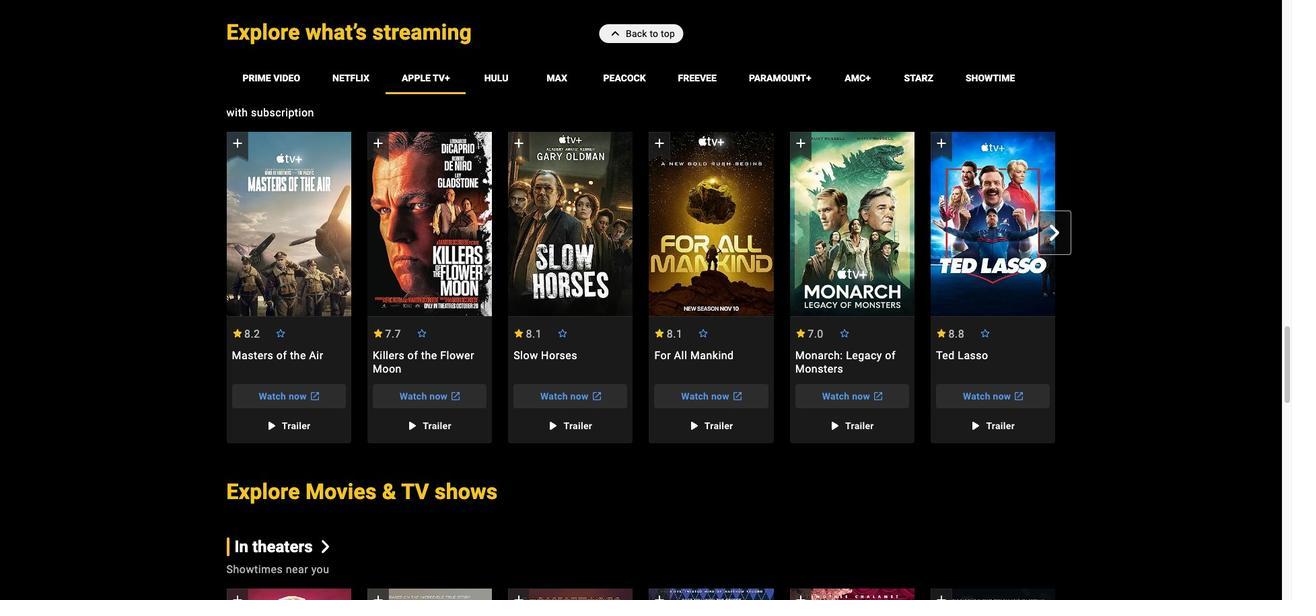 Task type: vqa. For each thing, say whether or not it's contained in the screenshot.


Task type: locate. For each thing, give the bounding box(es) containing it.
2 star border inline image from the left
[[980, 329, 991, 338]]

of right killers
[[408, 349, 418, 362]]

star border inline image up 'lasso'
[[980, 329, 991, 338]]

star inline image
[[232, 329, 243, 338], [373, 329, 384, 338], [514, 329, 524, 338], [795, 329, 806, 338], [936, 329, 947, 338]]

video
[[273, 73, 300, 84]]

0 horizontal spatial star border inline image
[[698, 329, 709, 338]]

slow horses link
[[508, 349, 633, 376]]

watch for ted
[[963, 391, 991, 402]]

2 watch from the left
[[400, 391, 427, 402]]

star inline image left 7.7
[[373, 329, 384, 338]]

watch down the monsters
[[822, 391, 850, 402]]

explore for explore what's streaming
[[226, 20, 300, 45]]

4 now from the left
[[711, 391, 729, 402]]

watch now
[[259, 391, 307, 402], [400, 391, 448, 402], [540, 391, 589, 402], [681, 391, 729, 402], [822, 391, 870, 402], [963, 391, 1011, 402]]

watch now button down for all mankind link
[[654, 384, 768, 408]]

3 trailer from the left
[[564, 420, 592, 431]]

explore
[[226, 20, 300, 45], [226, 479, 300, 504]]

trailer down killers of the flower moon link
[[423, 420, 451, 431]]

play arrow image down 'masters of the air' link at the bottom
[[263, 418, 279, 434]]

add image
[[370, 135, 386, 152], [652, 135, 668, 152], [793, 135, 809, 152], [229, 592, 245, 600], [652, 592, 668, 600]]

1 vertical spatial chevron right inline image
[[319, 541, 332, 554]]

0 horizontal spatial the
[[290, 349, 306, 362]]

3 watch now from the left
[[540, 391, 589, 402]]

8.1 up slow
[[526, 327, 542, 340]]

star border inline image
[[276, 329, 286, 338], [416, 329, 427, 338], [557, 329, 568, 338], [839, 329, 850, 338]]

5 trailer from the left
[[845, 420, 874, 431]]

play arrow image down ted lasso 'link'
[[967, 418, 984, 434]]

tab list
[[226, 62, 1072, 94]]

tv+
[[433, 73, 450, 84]]

1 explore from the top
[[226, 20, 300, 45]]

3 star inline image from the left
[[514, 329, 524, 338]]

explore up prime
[[226, 20, 300, 45]]

2 launch image from the left
[[448, 388, 464, 404]]

watch now button
[[232, 384, 346, 408], [373, 384, 487, 408], [514, 384, 628, 408], [654, 384, 768, 408], [795, 384, 909, 408], [936, 384, 1050, 408]]

2 trailer button from the left
[[397, 414, 462, 438]]

6 watch now from the left
[[963, 391, 1011, 402]]

1 watch now button from the left
[[232, 384, 346, 408]]

1 launch image from the left
[[307, 388, 323, 404]]

trailer down slow horses link
[[564, 420, 592, 431]]

now down monarch: legacy of monsters "link"
[[852, 391, 870, 402]]

play arrow image for monsters
[[827, 418, 843, 434]]

explore what's streaming
[[226, 20, 472, 45]]

1 vertical spatial explore
[[226, 479, 300, 504]]

now down killers of the flower moon link
[[430, 391, 448, 402]]

ted lasso image
[[931, 132, 1056, 317]]

trailer for slow horses
[[564, 420, 592, 431]]

masters
[[232, 349, 273, 362]]

1 horizontal spatial star border inline image
[[980, 329, 991, 338]]

1 trailer from the left
[[282, 420, 311, 431]]

now
[[289, 391, 307, 402], [430, 391, 448, 402], [570, 391, 589, 402], [711, 391, 729, 402], [852, 391, 870, 402], [993, 391, 1011, 402]]

1 8.1 from the left
[[526, 327, 542, 340]]

play arrow image down for all mankind link
[[686, 418, 702, 434]]

legacy
[[846, 349, 882, 362]]

watch down 'masters of the air' link at the bottom
[[259, 391, 286, 402]]

watch now button down killers of the flower moon link
[[373, 384, 487, 408]]

monarch: legacy of monsters
[[795, 349, 896, 375]]

launch image for slow horses
[[589, 388, 605, 404]]

1 star inline image from the left
[[232, 329, 243, 338]]

4 trailer from the left
[[705, 420, 733, 431]]

add image for the slow horses image
[[511, 135, 527, 152]]

in theaters
[[235, 537, 313, 556]]

watch now down monarch: legacy of monsters
[[822, 391, 870, 402]]

3 play arrow image from the left
[[686, 418, 702, 434]]

monarch:
[[795, 349, 843, 362]]

watch now down killers of the flower moon
[[400, 391, 448, 402]]

in theaters link
[[226, 537, 332, 557]]

1 of from the left
[[276, 349, 287, 362]]

1 watch from the left
[[259, 391, 286, 402]]

add image
[[229, 135, 245, 152], [511, 135, 527, 152], [934, 135, 950, 152], [370, 592, 386, 600], [511, 592, 527, 600], [793, 592, 809, 600], [934, 592, 950, 600]]

watch now button for monarch: legacy of monsters
[[795, 384, 909, 408]]

watch now down for all mankind link
[[681, 391, 729, 402]]

launch image down slow horses link
[[589, 388, 605, 404]]

star inline image
[[654, 329, 665, 338]]

play arrow image down killers of the flower moon
[[404, 418, 420, 434]]

4 launch image from the left
[[1011, 388, 1027, 404]]

the left air
[[290, 349, 306, 362]]

the
[[290, 349, 306, 362], [421, 349, 437, 362]]

trailer down ted lasso 'link'
[[986, 420, 1015, 431]]

monarch: legacy of monsters image
[[790, 132, 915, 317]]

1 horizontal spatial the
[[421, 349, 437, 362]]

play arrow image down the monsters
[[827, 418, 843, 434]]

of right masters
[[276, 349, 287, 362]]

watch now button down monarch: legacy of monsters "link"
[[795, 384, 909, 408]]

for all mankind
[[654, 349, 734, 362]]

explore up in theaters
[[226, 479, 300, 504]]

play arrow image for flower
[[404, 418, 420, 434]]

0 horizontal spatial play arrow image
[[404, 418, 420, 434]]

air
[[309, 349, 323, 362]]

trailer button
[[256, 414, 321, 438], [397, 414, 462, 438], [538, 414, 603, 438], [679, 414, 744, 438], [820, 414, 885, 438], [961, 414, 1026, 438]]

star border inline image for all
[[698, 329, 709, 338]]

star inline image left 8.8
[[936, 329, 947, 338]]

5 star inline image from the left
[[936, 329, 947, 338]]

masters of the air
[[232, 349, 323, 362]]

watch
[[259, 391, 286, 402], [400, 391, 427, 402], [540, 391, 568, 402], [681, 391, 709, 402], [822, 391, 850, 402], [963, 391, 991, 402]]

play arrow image down slow horses link
[[545, 418, 561, 434]]

masters of the air link
[[226, 349, 351, 376]]

monarch: legacy of monsters link
[[790, 349, 915, 376]]

watch for killers
[[400, 391, 427, 402]]

in
[[235, 537, 248, 556]]

of inside monarch: legacy of monsters
[[885, 349, 896, 362]]

now for slow horses
[[570, 391, 589, 402]]

group containing 8.8
[[931, 132, 1056, 443]]

1 horizontal spatial chevron right inline image
[[1047, 225, 1063, 241]]

play arrow image for of
[[263, 418, 279, 434]]

5 watch now from the left
[[822, 391, 870, 402]]

chevron right inline image
[[1047, 225, 1063, 241], [319, 541, 332, 554]]

star border inline image up horses
[[557, 329, 568, 338]]

2 watch now button from the left
[[373, 384, 487, 408]]

3 watch now button from the left
[[514, 384, 628, 408]]

2 the from the left
[[421, 349, 437, 362]]

trailer button down monarch: legacy of monsters "link"
[[820, 414, 885, 438]]

killers of the flower moon image
[[367, 132, 492, 317]]

star border inline image
[[698, 329, 709, 338], [980, 329, 991, 338]]

of inside killers of the flower moon
[[408, 349, 418, 362]]

watch down killers of the flower moon
[[400, 391, 427, 402]]

8.1 for for
[[667, 327, 683, 340]]

2 watch now from the left
[[400, 391, 448, 402]]

watch now for slow
[[540, 391, 589, 402]]

2 horizontal spatial of
[[885, 349, 896, 362]]

1 play arrow image from the left
[[404, 418, 420, 434]]

2 8.1 from the left
[[667, 327, 683, 340]]

4 watch from the left
[[681, 391, 709, 402]]

trailer button for masters of the air
[[256, 414, 321, 438]]

&
[[382, 479, 396, 504]]

add image for masters of the air image on the left of page
[[229, 135, 245, 152]]

now down slow horses link
[[570, 391, 589, 402]]

1 now from the left
[[289, 391, 307, 402]]

amc+
[[845, 73, 871, 84]]

watch down ted lasso 'link'
[[963, 391, 991, 402]]

6 now from the left
[[993, 391, 1011, 402]]

watch now button down slow horses link
[[514, 384, 628, 408]]

2 star inline image from the left
[[373, 329, 384, 338]]

of right legacy
[[885, 349, 896, 362]]

showtime
[[966, 73, 1015, 84]]

trailer button down killers of the flower moon link
[[397, 414, 462, 438]]

flower
[[440, 349, 474, 362]]

5 now from the left
[[852, 391, 870, 402]]

group containing 7.7
[[367, 132, 492, 443]]

1 star border inline image from the left
[[698, 329, 709, 338]]

star inline image up slow
[[514, 329, 524, 338]]

0 horizontal spatial of
[[276, 349, 287, 362]]

launch image down monarch: legacy of monsters "link"
[[870, 388, 886, 404]]

add image for the boys in the boat 'image'
[[370, 592, 386, 600]]

watch down slow horses link
[[540, 391, 568, 402]]

add image for 7.0
[[793, 135, 809, 152]]

killers of the flower moon
[[373, 349, 474, 375]]

hulu
[[484, 73, 508, 84]]

4 star inline image from the left
[[795, 329, 806, 338]]

launch image for ted lasso
[[1011, 388, 1027, 404]]

3 trailer button from the left
[[538, 414, 603, 438]]

now down 'masters of the air' link at the bottom
[[289, 391, 307, 402]]

of
[[276, 349, 287, 362], [408, 349, 418, 362], [885, 349, 896, 362]]

2 of from the left
[[408, 349, 418, 362]]

the inside killers of the flower moon
[[421, 349, 437, 362]]

now down ted lasso 'link'
[[993, 391, 1011, 402]]

1 horizontal spatial 8.1
[[667, 327, 683, 340]]

1 play arrow image from the left
[[263, 418, 279, 434]]

2 now from the left
[[430, 391, 448, 402]]

now for ted lasso
[[993, 391, 1011, 402]]

trailer
[[282, 420, 311, 431], [423, 420, 451, 431], [564, 420, 592, 431], [705, 420, 733, 431], [845, 420, 874, 431], [986, 420, 1015, 431]]

4 star border inline image from the left
[[839, 329, 850, 338]]

star border inline image up masters of the air
[[276, 329, 286, 338]]

watch now button down ted lasso 'link'
[[936, 384, 1050, 408]]

1 watch now from the left
[[259, 391, 307, 402]]

trailer button for killers of the flower moon
[[397, 414, 462, 438]]

star border inline image right 7.7
[[416, 329, 427, 338]]

6 trailer button from the left
[[961, 414, 1026, 438]]

star border inline image right 7.0
[[839, 329, 850, 338]]

2 launch image from the left
[[729, 388, 746, 404]]

2 play arrow image from the left
[[545, 418, 561, 434]]

watch down for all mankind link
[[681, 391, 709, 402]]

launch image down flower
[[448, 388, 464, 404]]

the boys in the boat image
[[367, 589, 492, 600]]

1 launch image from the left
[[589, 388, 605, 404]]

for
[[654, 349, 671, 362]]

launch image for for all mankind
[[729, 388, 746, 404]]

star inline image for 8.8
[[936, 329, 947, 338]]

1 the from the left
[[290, 349, 306, 362]]

1 horizontal spatial launch image
[[448, 388, 464, 404]]

trailer down for all mankind link
[[705, 420, 733, 431]]

star inline image left 8.2
[[232, 329, 243, 338]]

trailer for masters of the air
[[282, 420, 311, 431]]

near
[[286, 564, 308, 576]]

0 vertical spatial explore
[[226, 20, 300, 45]]

add image for 7.7
[[370, 135, 386, 152]]

5 watch now button from the left
[[795, 384, 909, 408]]

watch now down 'masters of the air' link at the bottom
[[259, 391, 307, 402]]

star inline image left 7.0
[[795, 329, 806, 338]]

mankind
[[690, 349, 734, 362]]

launch image
[[589, 388, 605, 404], [729, 388, 746, 404], [870, 388, 886, 404], [1011, 388, 1027, 404]]

1 horizontal spatial play arrow image
[[827, 418, 843, 434]]

launch image
[[307, 388, 323, 404], [448, 388, 464, 404]]

2 explore from the top
[[226, 479, 300, 504]]

netflix
[[333, 73, 369, 84]]

prime
[[243, 73, 271, 84]]

0 horizontal spatial 8.1
[[526, 327, 542, 340]]

theaters
[[252, 537, 313, 556]]

1 trailer button from the left
[[256, 414, 321, 438]]

5 trailer button from the left
[[820, 414, 885, 438]]

1 star border inline image from the left
[[276, 329, 286, 338]]

movies
[[305, 479, 377, 504]]

launch image down air
[[307, 388, 323, 404]]

chevron right inline image inside in theaters link
[[319, 541, 332, 554]]

watch now down slow horses link
[[540, 391, 589, 402]]

star border inline image for 7.7
[[416, 329, 427, 338]]

play arrow image
[[404, 418, 420, 434], [827, 418, 843, 434]]

star border inline image up mankind
[[698, 329, 709, 338]]

trailer button down 'masters of the air' link at the bottom
[[256, 414, 321, 438]]

2 trailer from the left
[[423, 420, 451, 431]]

2 star border inline image from the left
[[416, 329, 427, 338]]

trailer button for monarch: legacy of monsters
[[820, 414, 885, 438]]

3 launch image from the left
[[870, 388, 886, 404]]

6 watch from the left
[[963, 391, 991, 402]]

4 watch now button from the left
[[654, 384, 768, 408]]

launch image down ted lasso 'link'
[[1011, 388, 1027, 404]]

0 horizontal spatial launch image
[[307, 388, 323, 404]]

trailer down monarch: legacy of monsters "link"
[[845, 420, 874, 431]]

8.1 right star inline icon at the bottom right of page
[[667, 327, 683, 340]]

3 now from the left
[[570, 391, 589, 402]]

3 of from the left
[[885, 349, 896, 362]]

3 watch from the left
[[540, 391, 568, 402]]

6 trailer from the left
[[986, 420, 1015, 431]]

5 watch from the left
[[822, 391, 850, 402]]

watch now down ted lasso 'link'
[[963, 391, 1011, 402]]

4 watch now from the left
[[681, 391, 729, 402]]

2 play arrow image from the left
[[827, 418, 843, 434]]

launch image down for all mankind link
[[729, 388, 746, 404]]

trailer button for ted lasso
[[961, 414, 1026, 438]]

watch now button down 'masters of the air' link at the bottom
[[232, 384, 346, 408]]

1 horizontal spatial of
[[408, 349, 418, 362]]

play arrow image
[[263, 418, 279, 434], [545, 418, 561, 434], [686, 418, 702, 434], [967, 418, 984, 434]]

watch now button for killers of the flower moon
[[373, 384, 487, 408]]

star inline image for 7.0
[[795, 329, 806, 338]]

4 play arrow image from the left
[[967, 418, 984, 434]]

with subscription
[[226, 107, 314, 119]]

group
[[210, 132, 1072, 446], [226, 132, 351, 443], [226, 132, 351, 317], [367, 132, 492, 443], [367, 132, 492, 317], [508, 132, 633, 443], [508, 132, 633, 317], [649, 132, 774, 443], [649, 132, 774, 317], [790, 132, 915, 443], [790, 132, 915, 317], [931, 132, 1056, 443], [931, 132, 1056, 317], [226, 589, 351, 600], [367, 589, 492, 600], [508, 589, 633, 600], [649, 589, 774, 600], [790, 589, 915, 600], [931, 589, 1056, 600]]

trailer button down slow horses link
[[538, 414, 603, 438]]

3 star border inline image from the left
[[557, 329, 568, 338]]

trailer down 'masters of the air' link at the bottom
[[282, 420, 311, 431]]

now down for all mankind link
[[711, 391, 729, 402]]

subscription
[[251, 107, 314, 119]]

trailer button for for all mankind
[[679, 414, 744, 438]]

to
[[650, 28, 658, 39]]

the left flower
[[421, 349, 437, 362]]

6 watch now button from the left
[[936, 384, 1050, 408]]

now for masters of the air
[[289, 391, 307, 402]]

4 trailer button from the left
[[679, 414, 744, 438]]

0 horizontal spatial chevron right inline image
[[319, 541, 332, 554]]

trailer button down for all mankind link
[[679, 414, 744, 438]]

8.1
[[526, 327, 542, 340], [667, 327, 683, 340]]

add image for 8.1
[[652, 135, 668, 152]]

trailer button down ted lasso 'link'
[[961, 414, 1026, 438]]

watch for monarch:
[[822, 391, 850, 402]]



Task type: describe. For each thing, give the bounding box(es) containing it.
max
[[547, 73, 567, 84]]

i.s.s. image
[[931, 589, 1056, 600]]

argylle image
[[649, 589, 774, 600]]

add image for dune: part two image
[[511, 592, 527, 600]]

of for killers
[[408, 349, 418, 362]]

8.1 for slow
[[526, 327, 542, 340]]

lasso
[[958, 349, 989, 362]]

streaming
[[372, 20, 472, 45]]

mean girls image
[[226, 589, 351, 600]]

explore movies & tv shows
[[226, 479, 498, 504]]

tab list containing prime video
[[226, 62, 1072, 94]]

ted lasso
[[936, 349, 989, 362]]

back
[[626, 28, 647, 39]]

add image for the i.s.s. image
[[934, 592, 950, 600]]

watch for for
[[681, 391, 709, 402]]

launch image for killers of the flower moon
[[448, 388, 464, 404]]

0 vertical spatial chevron right inline image
[[1047, 225, 1063, 241]]

horses
[[541, 349, 577, 362]]

slow horses image
[[508, 132, 633, 317]]

now for killers of the flower moon
[[430, 391, 448, 402]]

group containing 7.0
[[790, 132, 915, 443]]

now for for all mankind
[[711, 391, 729, 402]]

8.2
[[244, 327, 260, 340]]

expand less image
[[607, 24, 626, 43]]

slow
[[514, 349, 538, 362]]

peacock
[[603, 73, 646, 84]]

7.7
[[385, 327, 401, 340]]

ted lasso link
[[931, 349, 1056, 376]]

watch now for for
[[681, 391, 729, 402]]

star border inline image for 7.0
[[839, 329, 850, 338]]

wonka image
[[790, 589, 915, 600]]

trailer for monarch: legacy of monsters
[[845, 420, 874, 431]]

launch image for masters of the air
[[307, 388, 323, 404]]

watch now for masters
[[259, 391, 307, 402]]

ted
[[936, 349, 955, 362]]

slow horses
[[514, 349, 577, 362]]

star inline image for 7.7
[[373, 329, 384, 338]]

tv
[[401, 479, 429, 504]]

with
[[226, 107, 248, 119]]

starz
[[904, 73, 933, 84]]

play arrow image for horses
[[545, 418, 561, 434]]

paramount+
[[749, 73, 811, 84]]

watch now button for for all mankind
[[654, 384, 768, 408]]

play arrow image for lasso
[[967, 418, 984, 434]]

for all mankind image
[[649, 132, 774, 317]]

moon
[[373, 362, 402, 375]]

prime video
[[243, 73, 300, 84]]

apple
[[402, 73, 431, 84]]

back to top button
[[599, 24, 683, 43]]

all
[[674, 349, 687, 362]]

now for monarch: legacy of monsters
[[852, 391, 870, 402]]

star border inline image for 8.2
[[276, 329, 286, 338]]

the for air
[[290, 349, 306, 362]]

star inline image for 8.1
[[514, 329, 524, 338]]

add image for wonka 'image'
[[793, 592, 809, 600]]

watch for slow
[[540, 391, 568, 402]]

dune: part two image
[[508, 589, 633, 600]]

what's
[[305, 20, 367, 45]]

back to top
[[626, 28, 675, 39]]

watch now button for ted lasso
[[936, 384, 1050, 408]]

trailer for for all mankind
[[705, 420, 733, 431]]

showtimes near you
[[226, 564, 329, 576]]

you
[[311, 564, 329, 576]]

watch now for killers
[[400, 391, 448, 402]]

trailer for killers of the flower moon
[[423, 420, 451, 431]]

star border inline image for 8.1
[[557, 329, 568, 338]]

shows
[[435, 479, 498, 504]]

watch now button for slow horses
[[514, 384, 628, 408]]

star border inline image for lasso
[[980, 329, 991, 338]]

trailer for ted lasso
[[986, 420, 1015, 431]]

8.8
[[949, 327, 965, 340]]

monsters
[[795, 362, 844, 375]]

of for masters
[[276, 349, 287, 362]]

the for flower
[[421, 349, 437, 362]]

freevee
[[678, 73, 717, 84]]

watch for masters
[[259, 391, 286, 402]]

masters of the air image
[[226, 132, 351, 317]]

killers of the flower moon link
[[367, 349, 492, 376]]

apple tv+
[[402, 73, 450, 84]]

explore for explore movies & tv shows
[[226, 479, 300, 504]]

watch now for monarch:
[[822, 391, 870, 402]]

launch image for monarch: legacy of monsters
[[870, 388, 886, 404]]

watch now for ted
[[963, 391, 1011, 402]]

star inline image for 8.2
[[232, 329, 243, 338]]

showtimes
[[226, 564, 283, 576]]

7.0
[[808, 327, 824, 340]]

killers
[[373, 349, 405, 362]]

play arrow image for all
[[686, 418, 702, 434]]

for all mankind link
[[649, 349, 774, 376]]

trailer button for slow horses
[[538, 414, 603, 438]]

top
[[661, 28, 675, 39]]

watch now button for masters of the air
[[232, 384, 346, 408]]

add image for ted lasso image
[[934, 135, 950, 152]]



